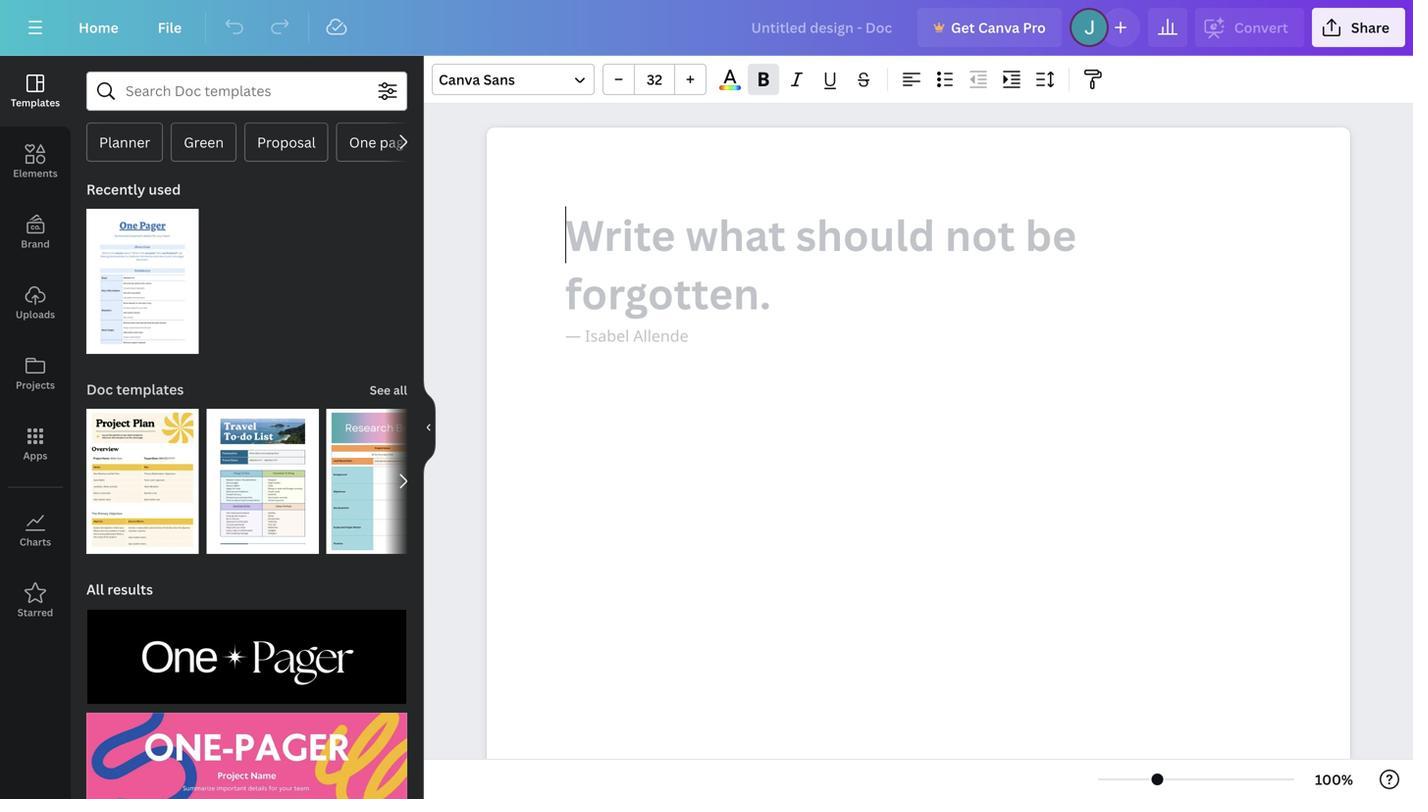 Task type: vqa. For each thing, say whether or not it's contained in the screenshot.
Doc templates button
yes



Task type: locate. For each thing, give the bounding box(es) containing it.
Design title text field
[[736, 8, 910, 47]]

get canva pro
[[951, 18, 1046, 37]]

project overview/one-pager professional docs banner in pink dark blue yellow playful abstract style group
[[86, 702, 407, 800]]

brand button
[[0, 197, 71, 268]]

planner
[[99, 133, 150, 152]]

travel to-do list doc in teal pastel green pastel purple vibrant professional style image
[[206, 409, 319, 555]]

None text field
[[487, 128, 1351, 800]]

proposal button
[[244, 123, 329, 162]]

elements
[[13, 167, 58, 180]]

canva left pro
[[978, 18, 1020, 37]]

0 horizontal spatial canva
[[439, 70, 480, 89]]

canva sans
[[439, 70, 515, 89]]

file
[[158, 18, 182, 37]]

1 horizontal spatial canva
[[978, 18, 1020, 37]]

canva sans button
[[432, 64, 595, 95]]

all results
[[86, 581, 153, 599]]

project plan professional doc in yellow black friendly corporate style image
[[86, 409, 199, 555]]

one pager doc in black and white blue light blue classic professional style image
[[86, 209, 199, 354]]

pager
[[380, 133, 417, 152]]

templates
[[116, 380, 184, 399]]

see all button
[[368, 370, 409, 409]]

canva left sans
[[439, 70, 480, 89]]

used
[[149, 180, 181, 199]]

uploads button
[[0, 268, 71, 339]]

Search Doc templates search field
[[126, 73, 368, 110]]

group
[[603, 64, 707, 95]]

main menu bar
[[0, 0, 1413, 56]]

recently
[[86, 180, 145, 199]]

sans
[[483, 70, 515, 89]]

one pager doc in black and white blue light blue classic professional style group
[[86, 197, 199, 354]]

project plan professional doc in yellow black friendly corporate style group
[[86, 398, 199, 555]]

project overview/one-pager professional docs banner in pink dark blue yellow playful abstract style image
[[86, 714, 407, 800]]

brand
[[21, 238, 50, 251]]

green
[[184, 133, 224, 152]]

1 vertical spatial canva
[[439, 70, 480, 89]]

canva inside button
[[978, 18, 1020, 37]]

research brief doc in orange teal pink soft pastels style group
[[326, 409, 439, 555]]

starred
[[17, 607, 53, 620]]

apps
[[23, 450, 47, 463]]

share button
[[1312, 8, 1405, 47]]

one
[[349, 133, 376, 152]]

charts
[[19, 536, 51, 549]]

uploads
[[16, 308, 55, 321]]

canva
[[978, 18, 1020, 37], [439, 70, 480, 89]]

templates
[[11, 96, 60, 109]]

home link
[[63, 8, 134, 47]]

project overview/one-pager professional docs banner in black white sleek monochrome style group
[[86, 598, 407, 706]]

get
[[951, 18, 975, 37]]

side panel tab list
[[0, 56, 71, 637]]

pro
[[1023, 18, 1046, 37]]

proposal
[[257, 133, 316, 152]]

all
[[86, 581, 104, 599]]

doc
[[86, 380, 113, 399]]

0 vertical spatial canva
[[978, 18, 1020, 37]]



Task type: describe. For each thing, give the bounding box(es) containing it.
convert
[[1235, 18, 1289, 37]]

templates button
[[0, 56, 71, 127]]

results
[[107, 581, 153, 599]]

planner button
[[86, 123, 163, 162]]

doc templates
[[86, 380, 184, 399]]

green button
[[171, 123, 237, 162]]

100%
[[1315, 771, 1353, 790]]

charts button
[[0, 496, 71, 566]]

100% button
[[1303, 765, 1366, 796]]

travel to-do list doc in teal pastel green pastel purple vibrant professional style group
[[206, 398, 319, 555]]

– – number field
[[641, 70, 668, 89]]

see all
[[370, 382, 407, 398]]

recently used
[[86, 180, 181, 199]]

project overview/one-pager professional docs banner in black white sleek monochrome style image
[[86, 610, 407, 706]]

apps button
[[0, 409, 71, 480]]

see
[[370, 382, 391, 398]]

color range image
[[720, 86, 741, 90]]

file button
[[142, 8, 197, 47]]

projects button
[[0, 339, 71, 409]]

one pager
[[349, 133, 417, 152]]

one pager button
[[336, 123, 430, 162]]

doc templates button
[[84, 370, 186, 409]]

hide image
[[423, 381, 436, 475]]

canva inside dropdown button
[[439, 70, 480, 89]]

research brief doc in orange teal pink soft pastels style image
[[326, 409, 439, 555]]

convert button
[[1195, 8, 1304, 47]]

get canva pro button
[[918, 8, 1062, 47]]

share
[[1351, 18, 1390, 37]]

all
[[393, 382, 407, 398]]

starred button
[[0, 566, 71, 637]]

elements button
[[0, 127, 71, 197]]

projects
[[16, 379, 55, 392]]

home
[[79, 18, 119, 37]]



